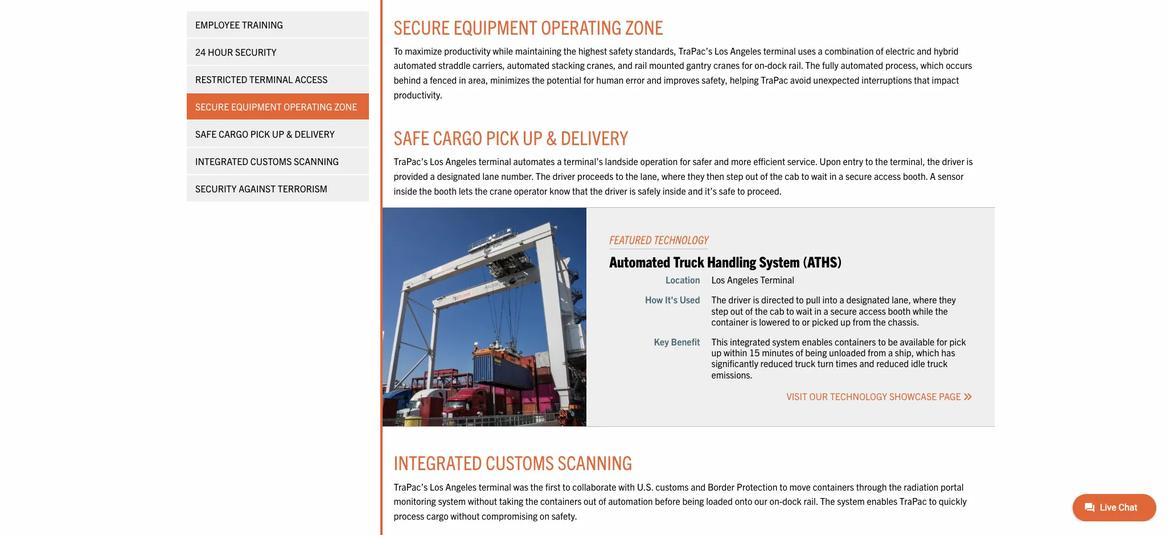 Task type: locate. For each thing, give the bounding box(es) containing it.
0 horizontal spatial customs
[[250, 155, 291, 167]]

where down operation
[[662, 170, 685, 182]]

0 horizontal spatial secure
[[195, 101, 229, 112]]

integrated customs scanning inside "link"
[[195, 155, 339, 167]]

a right pull
[[824, 305, 828, 316]]

driver inside the driver is directed to pull into a designated lane, where they step out of the cab to wait in a secure access booth while the container is lowered to or picked up from the chassis.
[[728, 294, 751, 305]]

0 horizontal spatial truck
[[795, 358, 815, 369]]

1 horizontal spatial zone
[[625, 14, 663, 38]]

in left area,
[[459, 74, 466, 85]]

and down safety
[[618, 59, 633, 71]]

access down terminal,
[[874, 170, 901, 182]]

access
[[874, 170, 901, 182], [859, 305, 886, 316]]

booth inside the driver is directed to pull into a designated lane, where they step out of the cab to wait in a secure access booth while the container is lowered to or picked up from the chassis.
[[888, 305, 911, 316]]

employee
[[195, 19, 240, 30]]

customs
[[655, 481, 689, 492]]

0 vertical spatial integrated customs scanning
[[195, 155, 339, 167]]

0 horizontal spatial in
[[459, 74, 466, 85]]

integrated
[[730, 336, 770, 347]]

1 vertical spatial technology
[[830, 390, 887, 402]]

trapac's inside trapac's los angeles terminal was the first to collaborate with u.s. customs and border protection to move containers through the radiation portal monitoring system without taking the containers out of automation before being loaded onto our on-dock rail. the system enables trapac to quickly process cargo without compromising on safety.
[[394, 481, 428, 492]]

a
[[930, 170, 936, 182]]

1 horizontal spatial up
[[523, 125, 543, 149]]

1 vertical spatial trapac
[[900, 495, 927, 507]]

safer
[[693, 156, 712, 167]]

key
[[654, 336, 669, 347]]

on- right our
[[770, 495, 782, 507]]

1 horizontal spatial &
[[546, 125, 557, 149]]

1 vertical spatial they
[[939, 294, 956, 305]]

being inside trapac's los angeles terminal was the first to collaborate with u.s. customs and border protection to move containers through the radiation portal monitoring system without taking the containers out of automation before being loaded onto our on-dock rail. the system enables trapac to quickly process cargo without compromising on safety.
[[682, 495, 704, 507]]

out down "more"
[[745, 170, 758, 182]]

2 horizontal spatial system
[[837, 495, 865, 507]]

trapac's inside trapac's los angeles terminal automates a terminal's landside operation for safer and more efficient service. upon entry to the terminal, the driver is provided a designated lane number. the driver proceeds to the lane, where they then step out of the cab to wait in a secure access booth. a sensor inside the booth lets the crane operator know that the driver is safely inside and it's safe to proceed.
[[394, 156, 428, 167]]

booth left lets
[[434, 185, 457, 196]]

access
[[295, 73, 327, 85]]

enables inside trapac's los angeles terminal was the first to collaborate with u.s. customs and border protection to move containers through the radiation portal monitoring system without taking the containers out of automation before being loaded onto our on-dock rail. the system enables trapac to quickly process cargo without compromising on safety.
[[867, 495, 897, 507]]

1 vertical spatial designated
[[846, 294, 890, 305]]

1 vertical spatial terminal
[[479, 156, 511, 167]]

safe up provided
[[394, 125, 429, 149]]

1 vertical spatial rail.
[[804, 495, 818, 507]]

1 vertical spatial zone
[[334, 101, 357, 112]]

security left against
[[195, 183, 236, 194]]

integrated up against
[[195, 155, 248, 167]]

security against terrorism
[[195, 183, 327, 194]]

where inside trapac's los angeles terminal automates a terminal's landside operation for safer and more efficient service. upon entry to the terminal, the driver is provided a designated lane number. the driver proceeds to the lane, where they then step out of the cab to wait in a secure access booth. a sensor inside the booth lets the crane operator know that the driver is safely inside and it's safe to proceed.
[[662, 170, 685, 182]]

provided
[[394, 170, 428, 182]]

for
[[742, 59, 753, 71], [584, 74, 594, 85], [680, 156, 691, 167], [937, 336, 947, 347]]

without left taking
[[468, 495, 497, 507]]

technology
[[654, 232, 708, 247], [830, 390, 887, 402]]

minimizes
[[490, 74, 530, 85]]

automated up the 'behind'
[[394, 59, 436, 71]]

they
[[688, 170, 705, 182], [939, 294, 956, 305]]

cab left the or
[[770, 305, 784, 316]]

automated down maintaining
[[507, 59, 550, 71]]

0 vertical spatial scanning
[[294, 155, 339, 167]]

of inside to maximize productivity while maintaining the highest safety standards, trapac's los angeles terminal uses a combination of electric and hybrid automated straddle carriers, automated stacking cranes, and rail mounted gantry cranes for on-dock rail. the fully automated process, which occurs behind a fenced in area, minimizes the potential for human error and improves safety, helping trapac avoid unexpected interruptions that impact productivity.
[[876, 45, 883, 56]]

in inside trapac's los angeles terminal automates a terminal's landside operation for safer and more efficient service. upon entry to the terminal, the driver is provided a designated lane number. the driver proceeds to the lane, where they then step out of the cab to wait in a secure access booth. a sensor inside the booth lets the crane operator know that the driver is safely inside and it's safe to proceed.
[[829, 170, 837, 182]]

rail. inside to maximize productivity while maintaining the highest safety standards, trapac's los angeles terminal uses a combination of electric and hybrid automated straddle carriers, automated stacking cranes, and rail mounted gantry cranes for on-dock rail. the fully automated process, which occurs behind a fenced in area, minimizes the potential for human error and improves safety, helping trapac avoid unexpected interruptions that impact productivity.
[[789, 59, 803, 71]]

0 horizontal spatial they
[[688, 170, 705, 182]]

and left border
[[691, 481, 706, 492]]

pick
[[949, 336, 966, 347]]

entry
[[843, 156, 863, 167]]

inside right the safely
[[663, 185, 686, 196]]

secure equipment operating zone
[[394, 14, 663, 38], [195, 101, 357, 112]]

0 horizontal spatial that
[[572, 185, 588, 196]]

scanning inside "link"
[[294, 155, 339, 167]]

enables down picked
[[802, 336, 833, 347]]

cab
[[785, 170, 799, 182], [770, 305, 784, 316]]

for inside this integrated system enables containers to be available for pick up within 15 minutes of being unloaded from a ship, which has significantly reduced truck turn times and reduced idle truck emissions.
[[937, 336, 947, 347]]

terminal down system
[[760, 274, 794, 285]]

secure equipment operating zone link
[[186, 93, 369, 120]]

technology down times
[[830, 390, 887, 402]]

1 horizontal spatial system
[[772, 336, 800, 347]]

0 vertical spatial in
[[459, 74, 466, 85]]

that right know
[[572, 185, 588, 196]]

from up unloaded
[[853, 316, 871, 327]]

of left electric
[[876, 45, 883, 56]]

angeles up "cranes"
[[730, 45, 761, 56]]

0 vertical spatial lane,
[[640, 170, 660, 182]]

0 horizontal spatial while
[[493, 45, 513, 56]]

cargo up integrated customs scanning "link"
[[218, 128, 248, 140]]

in
[[459, 74, 466, 85], [829, 170, 837, 182], [814, 305, 822, 316]]

terminal for safe cargo pick up & delivery
[[479, 156, 511, 167]]

being left unloaded
[[805, 347, 827, 358]]

0 horizontal spatial out
[[584, 495, 596, 507]]

up left within
[[711, 347, 722, 358]]

0 vertical spatial while
[[493, 45, 513, 56]]

0 horizontal spatial integrated customs scanning
[[195, 155, 339, 167]]

efficient
[[753, 156, 785, 167]]

3 automated from the left
[[841, 59, 883, 71]]

1 horizontal spatial up
[[840, 316, 851, 327]]

rail. up avoid
[[789, 59, 803, 71]]

&
[[546, 125, 557, 149], [286, 128, 292, 140]]

straddle
[[438, 59, 471, 71]]

standards,
[[635, 45, 676, 56]]

with
[[618, 481, 635, 492]]

angeles inside to maximize productivity while maintaining the highest safety standards, trapac's los angeles terminal uses a combination of electric and hybrid automated straddle carriers, automated stacking cranes, and rail mounted gantry cranes for on-dock rail. the fully automated process, which occurs behind a fenced in area, minimizes the potential for human error and improves safety, helping trapac avoid unexpected interruptions that impact productivity.
[[730, 45, 761, 56]]

uses
[[798, 45, 816, 56]]

safety
[[609, 45, 633, 56]]

terminal
[[249, 73, 293, 85], [760, 274, 794, 285]]

inside
[[394, 185, 417, 196], [663, 185, 686, 196]]

& down the secure equipment operating zone link
[[286, 128, 292, 140]]

mounted
[[649, 59, 684, 71]]

0 horizontal spatial booth
[[434, 185, 457, 196]]

hour
[[208, 46, 233, 58]]

of right minutes
[[796, 347, 803, 358]]

1 horizontal spatial booth
[[888, 305, 911, 316]]

idle
[[911, 358, 925, 369]]

safe inside safe cargo pick up & delivery link
[[195, 128, 216, 140]]

terminal
[[763, 45, 796, 56], [479, 156, 511, 167], [479, 481, 511, 492]]

secure inside the driver is directed to pull into a designated lane, where they step out of the cab to wait in a secure access booth while the container is lowered to or picked up from the chassis.
[[831, 305, 857, 316]]

1 vertical spatial from
[[868, 347, 886, 358]]

the down 'was'
[[525, 495, 538, 507]]

step up "this"
[[711, 305, 728, 316]]

loaded
[[706, 495, 733, 507]]

system down through
[[837, 495, 865, 507]]

equipment down restricted terminal access
[[231, 101, 281, 112]]

the inside trapac's los angeles terminal was the first to collaborate with u.s. customs and border protection to move containers through the radiation portal monitoring system without taking the containers out of automation before being loaded onto our on-dock rail. the system enables trapac to quickly process cargo without compromising on safety.
[[820, 495, 835, 507]]

0 horizontal spatial up
[[711, 347, 722, 358]]

0 vertical spatial terminal
[[249, 73, 293, 85]]

while inside the driver is directed to pull into a designated lane, where they step out of the cab to wait in a secure access booth while the container is lowered to or picked up from the chassis.
[[913, 305, 933, 316]]

lane, up the safely
[[640, 170, 660, 182]]

lane,
[[640, 170, 660, 182], [892, 294, 911, 305]]

24 hour security link
[[186, 39, 369, 65]]

on- up helping
[[755, 59, 767, 71]]

dock inside trapac's los angeles terminal was the first to collaborate with u.s. customs and border protection to move containers through the radiation portal monitoring system without taking the containers out of automation before being loaded onto our on-dock rail. the system enables trapac to quickly process cargo without compromising on safety.
[[782, 495, 802, 507]]

booth up be
[[888, 305, 911, 316]]

more
[[731, 156, 751, 167]]

1 vertical spatial in
[[829, 170, 837, 182]]

up right picked
[[840, 316, 851, 327]]

a right provided
[[430, 170, 435, 182]]

1 horizontal spatial on-
[[770, 495, 782, 507]]

2 vertical spatial in
[[814, 305, 822, 316]]

1 vertical spatial that
[[572, 185, 588, 196]]

integrated customs scanning
[[195, 155, 339, 167], [394, 450, 632, 475]]

1 vertical spatial being
[[682, 495, 704, 507]]

0 horizontal spatial equipment
[[231, 101, 281, 112]]

without right cargo
[[451, 510, 480, 521]]

a right uses
[[818, 45, 823, 56]]

scanning up terrorism
[[294, 155, 339, 167]]

being right before
[[682, 495, 704, 507]]

reduced right 15
[[760, 358, 793, 369]]

cab down service.
[[785, 170, 799, 182]]

0 vertical spatial which
[[921, 59, 944, 71]]

up
[[840, 316, 851, 327], [711, 347, 722, 358]]

0 horizontal spatial on-
[[755, 59, 767, 71]]

step down "more"
[[726, 170, 743, 182]]

1 horizontal spatial while
[[913, 305, 933, 316]]

visit
[[787, 390, 807, 402]]

1 inside from the left
[[394, 185, 417, 196]]

equipment inside the secure equipment operating zone link
[[231, 101, 281, 112]]

integrated customs scanning up 'was'
[[394, 450, 632, 475]]

they up pick
[[939, 294, 956, 305]]

driver up container
[[728, 294, 751, 305]]

lane, inside trapac's los angeles terminal automates a terminal's landside operation for safer and more efficient service. upon entry to the terminal, the driver is provided a designated lane number. the driver proceeds to the lane, where they then step out of the cab to wait in a secure access booth. a sensor inside the booth lets the crane operator know that the driver is safely inside and it's safe to proceed.
[[640, 170, 660, 182]]

wait left 'into' in the right of the page
[[796, 305, 812, 316]]

scanning
[[294, 155, 339, 167], [558, 450, 632, 475]]

truck left "turn"
[[795, 358, 815, 369]]

access inside the driver is directed to pull into a designated lane, where they step out of the cab to wait in a secure access booth while the container is lowered to or picked up from the chassis.
[[859, 305, 886, 316]]

automated down combination
[[841, 59, 883, 71]]

pick down the secure equipment operating zone link
[[250, 128, 270, 140]]

the
[[805, 59, 820, 71], [536, 170, 551, 182], [711, 294, 726, 305], [820, 495, 835, 507]]

1 horizontal spatial truck
[[927, 358, 948, 369]]

system inside this integrated system enables containers to be available for pick up within 15 minutes of being unloaded from a ship, which has significantly reduced truck turn times and reduced idle truck emissions.
[[772, 336, 800, 347]]

trapac's for safe cargo pick up & delivery
[[394, 156, 428, 167]]

terminal up taking
[[479, 481, 511, 492]]

emissions.
[[711, 369, 753, 380]]

1 vertical spatial on-
[[770, 495, 782, 507]]

safe down restricted
[[195, 128, 216, 140]]

on- inside trapac's los angeles terminal was the first to collaborate with u.s. customs and border protection to move containers through the radiation portal monitoring system without taking the containers out of automation before being loaded onto our on-dock rail. the system enables trapac to quickly process cargo without compromising on safety.
[[770, 495, 782, 507]]

0 horizontal spatial being
[[682, 495, 704, 507]]

terminal inside trapac's los angeles terminal automates a terminal's landside operation for safer and more efficient service. upon entry to the terminal, the driver is provided a designated lane number. the driver proceeds to the lane, where they then step out of the cab to wait in a secure access booth. a sensor inside the booth lets the crane operator know that the driver is safely inside and it's safe to proceed.
[[479, 156, 511, 167]]

1 reduced from the left
[[760, 358, 793, 369]]

the inside trapac's los angeles terminal automates a terminal's landside operation for safer and more efficient service. upon entry to the terminal, the driver is provided a designated lane number. the driver proceeds to the lane, where they then step out of the cab to wait in a secure access booth. a sensor inside the booth lets the crane operator know that the driver is safely inside and it's safe to proceed.
[[536, 170, 551, 182]]

secure down restricted
[[195, 101, 229, 112]]

security
[[235, 46, 276, 58], [195, 183, 236, 194]]

out
[[745, 170, 758, 182], [730, 305, 743, 316], [584, 495, 596, 507]]

step
[[726, 170, 743, 182], [711, 305, 728, 316]]

from left be
[[868, 347, 886, 358]]

1 truck from the left
[[795, 358, 815, 369]]

0 vertical spatial dock
[[767, 59, 787, 71]]

terminal left uses
[[763, 45, 796, 56]]

1 vertical spatial terminal
[[760, 274, 794, 285]]

1 horizontal spatial inside
[[663, 185, 686, 196]]

0 vertical spatial integrated
[[195, 155, 248, 167]]

1 vertical spatial containers
[[813, 481, 854, 492]]

0 horizontal spatial delivery
[[294, 128, 334, 140]]

1 vertical spatial cab
[[770, 305, 784, 316]]

onto
[[735, 495, 752, 507]]

1 horizontal spatial where
[[913, 294, 937, 305]]

containers up times
[[835, 336, 876, 347]]

angeles
[[730, 45, 761, 56], [445, 156, 477, 167], [727, 274, 758, 285], [445, 481, 477, 492]]

los angeles terminal
[[711, 274, 794, 285]]

where up chassis.
[[913, 294, 937, 305]]

designated up lets
[[437, 170, 480, 182]]

terminal down 24 hour security link
[[249, 73, 293, 85]]

interruptions
[[862, 74, 912, 85]]

1 vertical spatial step
[[711, 305, 728, 316]]

0 horizontal spatial pick
[[250, 128, 270, 140]]

lets
[[459, 185, 473, 196]]

1 horizontal spatial delivery
[[561, 125, 628, 149]]

out inside trapac's los angeles terminal automates a terminal's landside operation for safer and more efficient service. upon entry to the terminal, the driver is provided a designated lane number. the driver proceeds to the lane, where they then step out of the cab to wait in a secure access booth. a sensor inside the booth lets the crane operator know that the driver is safely inside and it's safe to proceed.
[[745, 170, 758, 182]]

truck right idle
[[927, 358, 948, 369]]

up inside the driver is directed to pull into a designated lane, where they step out of the cab to wait in a secure access booth while the container is lowered to or picked up from the chassis.
[[840, 316, 851, 327]]

against
[[238, 183, 275, 194]]

know
[[549, 185, 570, 196]]

1 vertical spatial enables
[[867, 495, 897, 507]]

featured
[[609, 232, 652, 247]]

1 horizontal spatial technology
[[830, 390, 887, 402]]

safe
[[719, 185, 735, 196]]

in inside to maximize productivity while maintaining the highest safety standards, trapac's los angeles terminal uses a combination of electric and hybrid automated straddle carriers, automated stacking cranes, and rail mounted gantry cranes for on-dock rail. the fully automated process, which occurs behind a fenced in area, minimizes the potential for human error and improves safety, helping trapac avoid unexpected interruptions that impact productivity.
[[459, 74, 466, 85]]

wait inside trapac's los angeles terminal automates a terminal's landside operation for safer and more efficient service. upon entry to the terminal, the driver is provided a designated lane number. the driver proceeds to the lane, where they then step out of the cab to wait in a secure access booth. a sensor inside the booth lets the crane operator know that the driver is safely inside and it's safe to proceed.
[[811, 170, 827, 182]]

0 horizontal spatial where
[[662, 170, 685, 182]]

solid image
[[963, 392, 972, 401]]

0 vertical spatial secure
[[846, 170, 872, 182]]

which up impact
[[921, 59, 944, 71]]

0 vertical spatial being
[[805, 347, 827, 358]]

dock down move
[[782, 495, 802, 507]]

of up proceed.
[[760, 170, 768, 182]]

into
[[823, 294, 837, 305]]

which left has
[[916, 347, 939, 358]]

1 horizontal spatial being
[[805, 347, 827, 358]]

0 vertical spatial wait
[[811, 170, 827, 182]]

1 vertical spatial where
[[913, 294, 937, 305]]

quickly
[[939, 495, 967, 507]]

2 horizontal spatial automated
[[841, 59, 883, 71]]

1 vertical spatial without
[[451, 510, 480, 521]]

0 vertical spatial step
[[726, 170, 743, 182]]

terminal inside trapac's los angeles terminal was the first to collaborate with u.s. customs and border protection to move containers through the radiation portal monitoring system without taking the containers out of automation before being loaded onto our on-dock rail. the system enables trapac to quickly process cargo without compromising on safety.
[[479, 481, 511, 492]]

where inside the driver is directed to pull into a designated lane, where they step out of the cab to wait in a secure access booth while the container is lowered to or picked up from the chassis.
[[913, 294, 937, 305]]

safe
[[394, 125, 429, 149], [195, 128, 216, 140]]

system down lowered
[[772, 336, 800, 347]]

available
[[900, 336, 935, 347]]

highest
[[578, 45, 607, 56]]

rail. inside trapac's los angeles terminal was the first to collaborate with u.s. customs and border protection to move containers through the radiation portal monitoring system without taking the containers out of automation before being loaded onto our on-dock rail. the system enables trapac to quickly process cargo without compromising on safety.
[[804, 495, 818, 507]]

0 vertical spatial that
[[914, 74, 930, 85]]

out inside the driver is directed to pull into a designated lane, where they step out of the cab to wait in a secure access booth while the container is lowered to or picked up from the chassis.
[[730, 305, 743, 316]]

equipment up productivity
[[453, 14, 537, 38]]

chassis.
[[888, 316, 919, 327]]

0 horizontal spatial technology
[[654, 232, 708, 247]]

trapac inside to maximize productivity while maintaining the highest safety standards, trapac's los angeles terminal uses a combination of electric and hybrid automated straddle carriers, automated stacking cranes, and rail mounted gantry cranes for on-dock rail. the fully automated process, which occurs behind a fenced in area, minimizes the potential for human error and improves safety, helping trapac avoid unexpected interruptions that impact productivity.
[[761, 74, 788, 85]]

los
[[714, 45, 728, 56], [430, 156, 443, 167], [711, 274, 725, 285], [430, 481, 443, 492]]

which inside this integrated system enables containers to be available for pick up within 15 minutes of being unloaded from a ship, which has significantly reduced truck turn times and reduced idle truck emissions.
[[916, 347, 939, 358]]

0 vertical spatial out
[[745, 170, 758, 182]]

0 horizontal spatial inside
[[394, 185, 417, 196]]

they inside the driver is directed to pull into a designated lane, where they step out of the cab to wait in a secure access booth while the container is lowered to or picked up from the chassis.
[[939, 294, 956, 305]]

secure equipment operating zone up maintaining
[[394, 14, 663, 38]]

1 horizontal spatial integrated customs scanning
[[394, 450, 632, 475]]

delivery inside safe cargo pick up & delivery link
[[294, 128, 334, 140]]

the inside the driver is directed to pull into a designated lane, where they step out of the cab to wait in a secure access booth while the container is lowered to or picked up from the chassis.
[[711, 294, 726, 305]]

0 vertical spatial where
[[662, 170, 685, 182]]

angeles up cargo
[[445, 481, 477, 492]]

of inside trapac's los angeles terminal was the first to collaborate with u.s. customs and border protection to move containers through the radiation portal monitoring system without taking the containers out of automation before being loaded onto our on-dock rail. the system enables trapac to quickly process cargo without compromising on safety.
[[599, 495, 606, 507]]

integrated customs scanning up security against terrorism
[[195, 155, 339, 167]]

a
[[818, 45, 823, 56], [423, 74, 428, 85], [557, 156, 562, 167], [430, 170, 435, 182], [839, 170, 843, 182], [840, 294, 844, 305], [824, 305, 828, 316], [888, 347, 893, 358]]

being
[[805, 347, 827, 358], [682, 495, 704, 507]]

1 horizontal spatial lane,
[[892, 294, 911, 305]]

truck
[[673, 252, 704, 271]]

1 vertical spatial which
[[916, 347, 939, 358]]

1 horizontal spatial secure
[[394, 14, 450, 38]]

driver up know
[[553, 170, 575, 182]]

2 horizontal spatial out
[[745, 170, 758, 182]]

of left lowered
[[745, 305, 753, 316]]

trapac left avoid
[[761, 74, 788, 85]]

for down the cranes,
[[584, 74, 594, 85]]

1 horizontal spatial secure equipment operating zone
[[394, 14, 663, 38]]

0 horizontal spatial cab
[[770, 305, 784, 316]]

2 automated from the left
[[507, 59, 550, 71]]

0 vertical spatial customs
[[250, 155, 291, 167]]

portal
[[941, 481, 964, 492]]

and up then
[[714, 156, 729, 167]]

containers inside this integrated system enables containers to be available for pick up within 15 minutes of being unloaded from a ship, which has significantly reduced truck turn times and reduced idle truck emissions.
[[835, 336, 876, 347]]

to inside this integrated system enables containers to be available for pick up within 15 minutes of being unloaded from a ship, which has significantly reduced truck turn times and reduced idle truck emissions.
[[878, 336, 886, 347]]

access inside trapac's los angeles terminal automates a terminal's landside operation for safer and more efficient service. upon entry to the terminal, the driver is provided a designated lane number. the driver proceeds to the lane, where they then step out of the cab to wait in a secure access booth. a sensor inside the booth lets the crane operator know that the driver is safely inside and it's safe to proceed.
[[874, 170, 901, 182]]

los inside trapac's los angeles terminal automates a terminal's landside operation for safer and more efficient service. upon entry to the terminal, the driver is provided a designated lane number. the driver proceeds to the lane, where they then step out of the cab to wait in a secure access booth. a sensor inside the booth lets the crane operator know that the driver is safely inside and it's safe to proceed.
[[430, 156, 443, 167]]

a right 'into' in the right of the page
[[840, 294, 844, 305]]

1 vertical spatial while
[[913, 305, 933, 316]]

safety.
[[552, 510, 577, 521]]

occurs
[[946, 59, 972, 71]]

the down the landside
[[625, 170, 638, 182]]

which
[[921, 59, 944, 71], [916, 347, 939, 358]]

0 vertical spatial enables
[[802, 336, 833, 347]]

1 horizontal spatial automated
[[507, 59, 550, 71]]

1 automated from the left
[[394, 59, 436, 71]]

lane, up chassis.
[[892, 294, 911, 305]]

1 horizontal spatial reduced
[[876, 358, 909, 369]]

wait
[[811, 170, 827, 182], [796, 305, 812, 316]]

wait down upon
[[811, 170, 827, 182]]

secure down entry
[[846, 170, 872, 182]]

the driver is directed to pull into a designated lane, where they step out of the cab to wait in a secure access booth while the container is lowered to or picked up from the chassis.
[[711, 294, 956, 327]]

border
[[708, 481, 735, 492]]

in down upon
[[829, 170, 837, 182]]

of inside the driver is directed to pull into a designated lane, where they step out of the cab to wait in a secure access booth while the container is lowered to or picked up from the chassis.
[[745, 305, 753, 316]]

from inside this integrated system enables containers to be available for pick up within 15 minutes of being unloaded from a ship, which has significantly reduced truck turn times and reduced idle truck emissions.
[[868, 347, 886, 358]]

24
[[195, 46, 205, 58]]

operator
[[514, 185, 547, 196]]

1 horizontal spatial out
[[730, 305, 743, 316]]

ship,
[[895, 347, 914, 358]]

the up the stacking
[[563, 45, 576, 56]]

without
[[468, 495, 497, 507], [451, 510, 480, 521]]

1 horizontal spatial rail.
[[804, 495, 818, 507]]

0 vertical spatial secure
[[394, 14, 450, 38]]

terminal inside to maximize productivity while maintaining the highest safety standards, trapac's los angeles terminal uses a combination of electric and hybrid automated straddle carriers, automated stacking cranes, and rail mounted gantry cranes for on-dock rail. the fully automated process, which occurs behind a fenced in area, minimizes the potential for human error and improves safety, helping trapac avoid unexpected interruptions that impact productivity.
[[763, 45, 796, 56]]

0 horizontal spatial scanning
[[294, 155, 339, 167]]

fenced
[[430, 74, 457, 85]]

designated inside the driver is directed to pull into a designated lane, where they step out of the cab to wait in a secure access booth while the container is lowered to or picked up from the chassis.
[[846, 294, 890, 305]]

1 horizontal spatial that
[[914, 74, 930, 85]]

pick inside safe cargo pick up & delivery link
[[250, 128, 270, 140]]

the left terminal,
[[875, 156, 888, 167]]

reduced down be
[[876, 358, 909, 369]]

los inside trapac's los angeles terminal was the first to collaborate with u.s. customs and border protection to move containers through the radiation portal monitoring system without taking the containers out of automation before being loaded onto our on-dock rail. the system enables trapac to quickly process cargo without compromising on safety.
[[430, 481, 443, 492]]

security up restricted terminal access
[[235, 46, 276, 58]]



Task type: vqa. For each thing, say whether or not it's contained in the screenshot.
'Triemstra'
no



Task type: describe. For each thing, give the bounding box(es) containing it.
and inside trapac's los angeles terminal was the first to collaborate with u.s. customs and border protection to move containers through the radiation portal monitoring system without taking the containers out of automation before being loaded onto our on-dock rail. the system enables trapac to quickly process cargo without compromising on safety.
[[691, 481, 706, 492]]

2 inside from the left
[[663, 185, 686, 196]]

secure inside trapac's los angeles terminal automates a terminal's landside operation for safer and more efficient service. upon entry to the terminal, the driver is provided a designated lane number. the driver proceeds to the lane, where they then step out of the cab to wait in a secure access booth. a sensor inside the booth lets the crane operator know that the driver is safely inside and it's safe to proceed.
[[846, 170, 872, 182]]

move
[[789, 481, 811, 492]]

trapac inside trapac's los angeles terminal was the first to collaborate with u.s. customs and border protection to move containers through the radiation portal monitoring system without taking the containers out of automation before being loaded onto our on-dock rail. the system enables trapac to quickly process cargo without compromising on safety.
[[900, 495, 927, 507]]

how it's used
[[645, 294, 700, 305]]

combination
[[825, 45, 874, 56]]

step inside the driver is directed to pull into a designated lane, where they step out of the cab to wait in a secure access booth while the container is lowered to or picked up from the chassis.
[[711, 305, 728, 316]]

0 vertical spatial security
[[235, 46, 276, 58]]

the down efficient
[[770, 170, 783, 182]]

integrated inside "link"
[[195, 155, 248, 167]]

minutes
[[762, 347, 794, 358]]

the left potential
[[532, 74, 545, 85]]

significantly
[[711, 358, 758, 369]]

potential
[[547, 74, 581, 85]]

angeles down handling
[[727, 274, 758, 285]]

productivity.
[[394, 89, 443, 100]]

2 reduced from the left
[[876, 358, 909, 369]]

electric
[[886, 45, 915, 56]]

the down provided
[[419, 185, 432, 196]]

technology inside featured technology automated truck handling system (aths)
[[654, 232, 708, 247]]

that inside to maximize productivity while maintaining the highest safety standards, trapac's los angeles terminal uses a combination of electric and hybrid automated straddle carriers, automated stacking cranes, and rail mounted gantry cranes for on-dock rail. the fully automated process, which occurs behind a fenced in area, minimizes the potential for human error and improves safety, helping trapac avoid unexpected interruptions that impact productivity.
[[914, 74, 930, 85]]

cab inside trapac's los angeles terminal automates a terminal's landside operation for safer and more efficient service. upon entry to the terminal, the driver is provided a designated lane number. the driver proceeds to the lane, where they then step out of the cab to wait in a secure access booth. a sensor inside the booth lets the crane operator know that the driver is safely inside and it's safe to proceed.
[[785, 170, 799, 182]]

it's
[[665, 294, 678, 305]]

the left chassis.
[[873, 316, 886, 327]]

monitoring
[[394, 495, 436, 507]]

15
[[749, 347, 760, 358]]

safety,
[[702, 74, 728, 85]]

avoid
[[790, 74, 811, 85]]

pull
[[806, 294, 820, 305]]

trapac's los angeles terminal automates a terminal's landside operation for safer and more efficient service. upon entry to the terminal, the driver is provided a designated lane number. the driver proceeds to the lane, where they then step out of the cab to wait in a secure access booth. a sensor inside the booth lets the crane operator know that the driver is safely inside and it's safe to proceed.
[[394, 156, 973, 196]]

up inside this integrated system enables containers to be available for pick up within 15 minutes of being unloaded from a ship, which has significantly reduced truck turn times and reduced idle truck emissions.
[[711, 347, 722, 358]]

in for secure equipment operating zone
[[459, 74, 466, 85]]

visit our technology showcase page
[[787, 390, 963, 402]]

1 vertical spatial scanning
[[558, 450, 632, 475]]

1 horizontal spatial customs
[[486, 450, 554, 475]]

the down los angeles terminal
[[755, 305, 768, 316]]

operation
[[640, 156, 678, 167]]

directed
[[761, 294, 794, 305]]

lowered
[[759, 316, 790, 327]]

step inside trapac's los angeles terminal automates a terminal's landside operation for safer and more efficient service. upon entry to the terminal, the driver is provided a designated lane number. the driver proceeds to the lane, where they then step out of the cab to wait in a secure access booth. a sensor inside the booth lets the crane operator know that the driver is safely inside and it's safe to proceed.
[[726, 170, 743, 182]]

in for safe cargo pick up & delivery
[[829, 170, 837, 182]]

customs inside integrated customs scanning "link"
[[250, 155, 291, 167]]

1 horizontal spatial terminal
[[760, 274, 794, 285]]

the right lets
[[475, 185, 488, 196]]

page
[[939, 390, 961, 402]]

cranes
[[713, 59, 740, 71]]

of inside this integrated system enables containers to be available for pick up within 15 minutes of being unloaded from a ship, which has significantly reduced truck turn times and reduced idle truck emissions.
[[796, 347, 803, 358]]

0 horizontal spatial secure equipment operating zone
[[195, 101, 357, 112]]

security against terrorism link
[[186, 175, 369, 202]]

carriers,
[[473, 59, 505, 71]]

stacking
[[552, 59, 585, 71]]

for inside trapac's los angeles terminal automates a terminal's landside operation for safer and more efficient service. upon entry to the terminal, the driver is provided a designated lane number. the driver proceeds to the lane, where they then step out of the cab to wait in a secure access booth. a sensor inside the booth lets the crane operator know that the driver is safely inside and it's safe to proceed.
[[680, 156, 691, 167]]

angeles inside trapac's los angeles terminal was the first to collaborate with u.s. customs and border protection to move containers through the radiation portal monitoring system without taking the containers out of automation before being loaded onto our on-dock rail. the system enables trapac to quickly process cargo without compromising on safety.
[[445, 481, 477, 492]]

0 vertical spatial secure equipment operating zone
[[394, 14, 663, 38]]

rail
[[635, 59, 647, 71]]

sensor
[[938, 170, 964, 182]]

restricted terminal access
[[195, 73, 327, 85]]

lane, inside the driver is directed to pull into a designated lane, where they step out of the cab to wait in a secure access booth while the container is lowered to or picked up from the chassis.
[[892, 294, 911, 305]]

trapac's for integrated customs scanning
[[394, 481, 428, 492]]

showcase
[[889, 390, 937, 402]]

driver down proceeds
[[605, 185, 627, 196]]

container
[[711, 316, 749, 327]]

1 horizontal spatial safe
[[394, 125, 429, 149]]

improves
[[664, 74, 700, 85]]

it's
[[705, 185, 717, 196]]

gantry
[[686, 59, 711, 71]]

security inside 'link'
[[195, 183, 236, 194]]

(aths)
[[803, 252, 842, 271]]

benefit
[[671, 336, 700, 347]]

which inside to maximize productivity while maintaining the highest safety standards, trapac's los angeles terminal uses a combination of electric and hybrid automated straddle carriers, automated stacking cranes, and rail mounted gantry cranes for on-dock rail. the fully automated process, which occurs behind a fenced in area, minimizes the potential for human error and improves safety, helping trapac avoid unexpected interruptions that impact productivity.
[[921, 59, 944, 71]]

1 horizontal spatial safe cargo pick up & delivery
[[394, 125, 628, 149]]

or
[[802, 316, 810, 327]]

that inside trapac's los angeles terminal automates a terminal's landside operation for safer and more efficient service. upon entry to the terminal, the driver is provided a designated lane number. the driver proceeds to the lane, where they then step out of the cab to wait in a secure access booth. a sensor inside the booth lets the crane operator know that the driver is safely inside and it's safe to proceed.
[[572, 185, 588, 196]]

1 vertical spatial integrated customs scanning
[[394, 450, 632, 475]]

upon
[[820, 156, 841, 167]]

booth.
[[903, 170, 928, 182]]

restricted
[[195, 73, 247, 85]]

used
[[680, 294, 700, 305]]

restricted terminal access link
[[186, 66, 369, 92]]

the right through
[[889, 481, 902, 492]]

unloaded
[[829, 347, 866, 358]]

they inside trapac's los angeles terminal automates a terminal's landside operation for safer and more efficient service. upon entry to the terminal, the driver is provided a designated lane number. the driver proceeds to the lane, where they then step out of the cab to wait in a secure access booth. a sensor inside the booth lets the crane operator know that the driver is safely inside and it's safe to proceed.
[[688, 170, 705, 182]]

radiation
[[904, 481, 939, 492]]

be
[[888, 336, 898, 347]]

driver up sensor
[[942, 156, 965, 167]]

protection
[[737, 481, 778, 492]]

trapac's los angeles terminal was the first to collaborate with u.s. customs and border protection to move containers through the radiation portal monitoring system without taking the containers out of automation before being loaded onto our on-dock rail. the system enables trapac to quickly process cargo without compromising on safety.
[[394, 481, 967, 521]]

0 vertical spatial zone
[[625, 14, 663, 38]]

0 horizontal spatial &
[[286, 128, 292, 140]]

within
[[724, 347, 747, 358]]

0 vertical spatial operating
[[541, 14, 622, 38]]

designated inside trapac's los angeles terminal automates a terminal's landside operation for safer and more efficient service. upon entry to the terminal, the driver is provided a designated lane number. the driver proceeds to the lane, where they then step out of the cab to wait in a secure access booth. a sensor inside the booth lets the crane operator know that the driver is safely inside and it's safe to proceed.
[[437, 170, 480, 182]]

a down upon
[[839, 170, 843, 182]]

hybrid
[[934, 45, 959, 56]]

collaborate
[[572, 481, 616, 492]]

the right chassis.
[[935, 305, 948, 316]]

first
[[545, 481, 561, 492]]

human
[[596, 74, 624, 85]]

being inside this integrated system enables containers to be available for pick up within 15 minutes of being unloaded from a ship, which has significantly reduced truck turn times and reduced idle truck emissions.
[[805, 347, 827, 358]]

while inside to maximize productivity while maintaining the highest safety standards, trapac's los angeles terminal uses a combination of electric and hybrid automated straddle carriers, automated stacking cranes, and rail mounted gantry cranes for on-dock rail. the fully automated process, which occurs behind a fenced in area, minimizes the potential for human error and improves safety, helping trapac avoid unexpected interruptions that impact productivity.
[[493, 45, 513, 56]]

proceeds
[[577, 170, 614, 182]]

maintaining
[[515, 45, 561, 56]]

number.
[[501, 170, 534, 182]]

enables inside this integrated system enables containers to be available for pick up within 15 minutes of being unloaded from a ship, which has significantly reduced truck turn times and reduced idle truck emissions.
[[802, 336, 833, 347]]

1 horizontal spatial equipment
[[453, 14, 537, 38]]

this
[[711, 336, 728, 347]]

1 vertical spatial integrated
[[394, 450, 482, 475]]

0 horizontal spatial up
[[272, 128, 284, 140]]

1 vertical spatial operating
[[283, 101, 332, 112]]

key benefit
[[654, 336, 700, 347]]

landside
[[605, 156, 638, 167]]

dock inside to maximize productivity while maintaining the highest safety standards, trapac's los angeles terminal uses a combination of electric and hybrid automated straddle carriers, automated stacking cranes, and rail mounted gantry cranes for on-dock rail. the fully automated process, which occurs behind a fenced in area, minimizes the potential for human error and improves safety, helping trapac avoid unexpected interruptions that impact productivity.
[[767, 59, 787, 71]]

the inside to maximize productivity while maintaining the highest safety standards, trapac's los angeles terminal uses a combination of electric and hybrid automated straddle carriers, automated stacking cranes, and rail mounted gantry cranes for on-dock rail. the fully automated process, which occurs behind a fenced in area, minimizes the potential for human error and improves safety, helping trapac avoid unexpected interruptions that impact productivity.
[[805, 59, 820, 71]]

integrated customs scanning link
[[186, 148, 369, 174]]

from inside the driver is directed to pull into a designated lane, where they step out of the cab to wait in a secure access booth while the container is lowered to or picked up from the chassis.
[[853, 316, 871, 327]]

1 horizontal spatial cargo
[[433, 125, 482, 149]]

helping
[[730, 74, 759, 85]]

of inside trapac's los angeles terminal automates a terminal's landside operation for safer and more efficient service. upon entry to the terminal, the driver is provided a designated lane number. the driver proceeds to the lane, where they then step out of the cab to wait in a secure access booth. a sensor inside the booth lets the crane operator know that the driver is safely inside and it's safe to proceed.
[[760, 170, 768, 182]]

fully
[[822, 59, 839, 71]]

automates
[[513, 156, 555, 167]]

times
[[836, 358, 857, 369]]

1 horizontal spatial pick
[[486, 125, 519, 149]]

1 vertical spatial secure
[[195, 101, 229, 112]]

for up helping
[[742, 59, 753, 71]]

behind
[[394, 74, 421, 85]]

terminal for integrated customs scanning
[[479, 481, 511, 492]]

and inside this integrated system enables containers to be available for pick up within 15 minutes of being unloaded from a ship, which has significantly reduced truck turn times and reduced idle truck emissions.
[[859, 358, 874, 369]]

2 truck from the left
[[927, 358, 948, 369]]

a left the terminal's
[[557, 156, 562, 167]]

unexpected
[[813, 74, 860, 85]]

2 vertical spatial containers
[[540, 495, 582, 507]]

the up a
[[927, 156, 940, 167]]

0 horizontal spatial zone
[[334, 101, 357, 112]]

0 horizontal spatial safe cargo pick up & delivery
[[195, 128, 334, 140]]

on
[[540, 510, 549, 521]]

the right 'was'
[[530, 481, 543, 492]]

cab inside the driver is directed to pull into a designated lane, where they step out of the cab to wait in a secure access booth while the container is lowered to or picked up from the chassis.
[[770, 305, 784, 316]]

wait inside the driver is directed to pull into a designated lane, where they step out of the cab to wait in a secure access booth while the container is lowered to or picked up from the chassis.
[[796, 305, 812, 316]]

trapac's inside to maximize productivity while maintaining the highest safety standards, trapac's los angeles terminal uses a combination of electric and hybrid automated straddle carriers, automated stacking cranes, and rail mounted gantry cranes for on-dock rail. the fully automated process, which occurs behind a fenced in area, minimizes the potential for human error and improves safety, helping trapac avoid unexpected interruptions that impact productivity.
[[678, 45, 712, 56]]

impact
[[932, 74, 959, 85]]

0 vertical spatial without
[[468, 495, 497, 507]]

a inside this integrated system enables containers to be available for pick up within 15 minutes of being unloaded from a ship, which has significantly reduced truck turn times and reduced idle truck emissions.
[[888, 347, 893, 358]]

on- inside to maximize productivity while maintaining the highest safety standards, trapac's los angeles terminal uses a combination of electric and hybrid automated straddle carriers, automated stacking cranes, and rail mounted gantry cranes for on-dock rail. the fully automated process, which occurs behind a fenced in area, minimizes the potential for human error and improves safety, helping trapac avoid unexpected interruptions that impact productivity.
[[755, 59, 767, 71]]

los inside to maximize productivity while maintaining the highest safety standards, trapac's los angeles terminal uses a combination of electric and hybrid automated straddle carriers, automated stacking cranes, and rail mounted gantry cranes for on-dock rail. the fully automated process, which occurs behind a fenced in area, minimizes the potential for human error and improves safety, helping trapac avoid unexpected interruptions that impact productivity.
[[714, 45, 728, 56]]

0 horizontal spatial system
[[438, 495, 466, 507]]

cargo
[[426, 510, 448, 521]]

in inside the driver is directed to pull into a designated lane, where they step out of the cab to wait in a secure access booth while the container is lowered to or picked up from the chassis.
[[814, 305, 822, 316]]

a up 'productivity.'
[[423, 74, 428, 85]]

the down proceeds
[[590, 185, 603, 196]]

terminal's
[[564, 156, 603, 167]]

booth inside trapac's los angeles terminal automates a terminal's landside operation for safer and more efficient service. upon entry to the terminal, the driver is provided a designated lane number. the driver proceeds to the lane, where they then step out of the cab to wait in a secure access booth. a sensor inside the booth lets the crane operator know that the driver is safely inside and it's safe to proceed.
[[434, 185, 457, 196]]

area,
[[468, 74, 488, 85]]

out inside trapac's los angeles terminal was the first to collaborate with u.s. customs and border protection to move containers through the radiation portal monitoring system without taking the containers out of automation before being loaded onto our on-dock rail. the system enables trapac to quickly process cargo without compromising on safety.
[[584, 495, 596, 507]]

picked
[[812, 316, 838, 327]]

and right the "error"
[[647, 74, 662, 85]]

featured technology automated truck handling system (aths)
[[609, 232, 842, 271]]

and left hybrid on the top of the page
[[917, 45, 932, 56]]

angeles inside trapac's los angeles terminal automates a terminal's landside operation for safer and more efficient service. upon entry to the terminal, the driver is provided a designated lane number. the driver proceeds to the lane, where they then step out of the cab to wait in a secure access booth. a sensor inside the booth lets the crane operator know that the driver is safely inside and it's safe to proceed.
[[445, 156, 477, 167]]

0 horizontal spatial cargo
[[218, 128, 248, 140]]

and left the it's
[[688, 185, 703, 196]]



